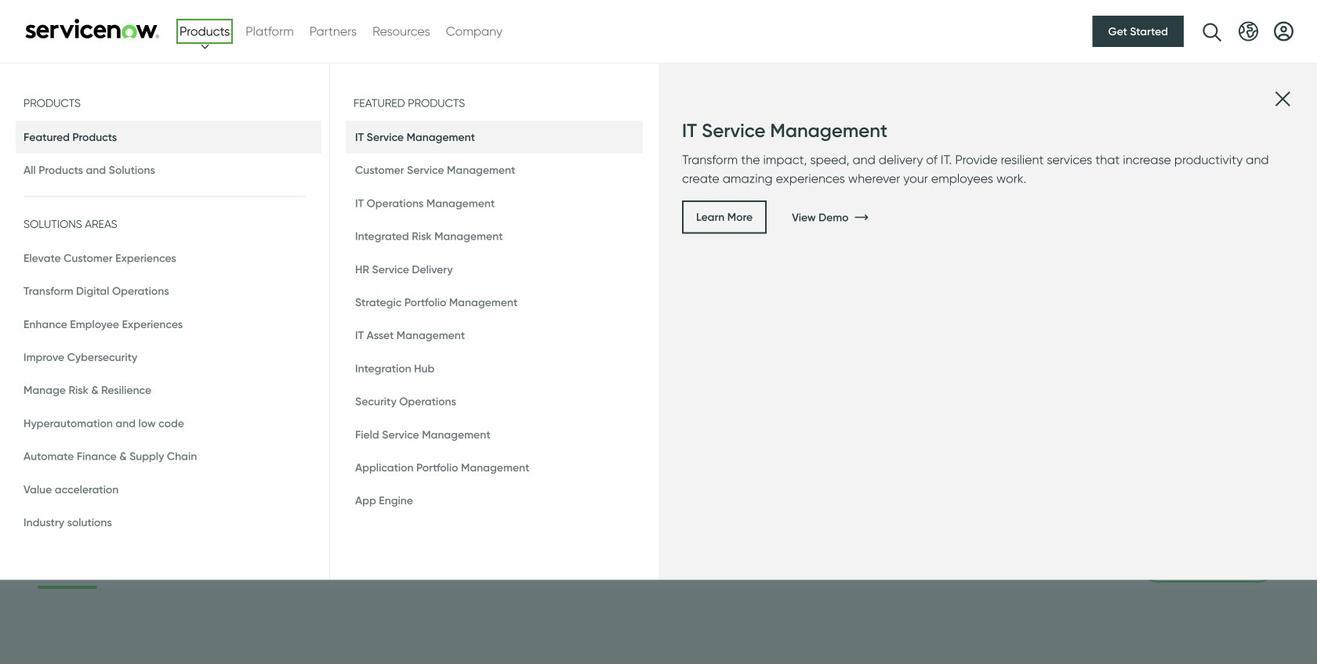 Task type: vqa. For each thing, say whether or not it's contained in the screenshot.
'Select your country' icon at top
yes



Task type: describe. For each thing, give the bounding box(es) containing it.
go to servicenow account image
[[1274, 22, 1294, 41]]



Task type: locate. For each thing, give the bounding box(es) containing it.
select your country image
[[1239, 22, 1258, 41]]

servicenow image
[[24, 18, 161, 39]]



